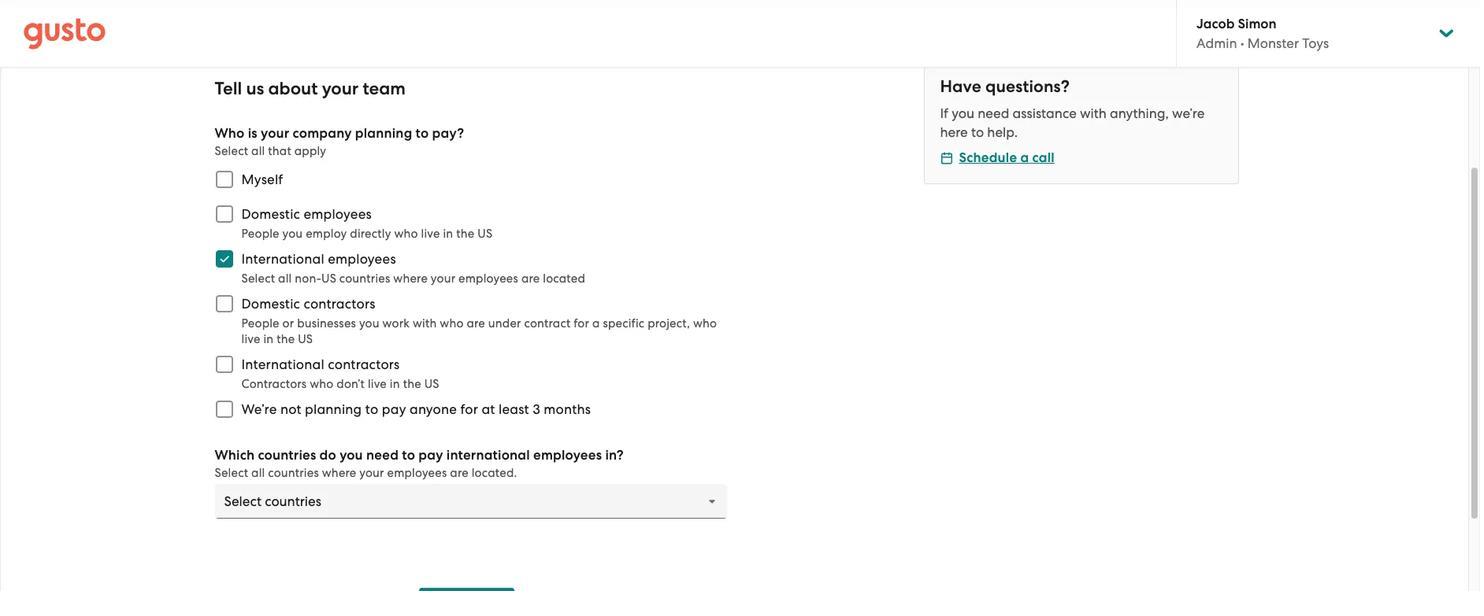Task type: vqa. For each thing, say whether or not it's contained in the screenshot.


Task type: describe. For each thing, give the bounding box(es) containing it.
with inside people or businesses you work with who are under contract for a specific project, who live in the us
[[413, 317, 437, 331]]

anything,
[[1110, 106, 1169, 121]]

domestic employees
[[241, 206, 372, 222]]

2 vertical spatial the
[[403, 377, 421, 392]]

domestic for domestic employees
[[241, 206, 300, 222]]

simon
[[1238, 16, 1277, 32]]

your up people or businesses you work with who are under contract for a specific project, who live in the us at bottom left
[[431, 272, 456, 286]]

us inside people or businesses you work with who are under contract for a specific project, who live in the us
[[298, 332, 313, 347]]

a inside button
[[1021, 150, 1029, 166]]

all inside who is your company planning to pay? select all that apply
[[251, 144, 265, 158]]

select inside which countries do you need to pay international employees in? select all countries where your employees are located.
[[215, 466, 248, 481]]

employees down months
[[533, 447, 602, 464]]

2 vertical spatial in
[[390, 377, 400, 392]]

in inside people or businesses you work with who are under contract for a specific project, who live in the us
[[263, 332, 274, 347]]

team
[[363, 78, 406, 99]]

1 vertical spatial all
[[278, 272, 292, 286]]

pay?
[[432, 125, 464, 142]]

2 horizontal spatial in
[[443, 227, 453, 241]]

your left team
[[322, 78, 359, 99]]

where inside which countries do you need to pay international employees in? select all countries where your employees are located.
[[322, 466, 356, 481]]

who left under
[[440, 317, 464, 331]]

select inside who is your company planning to pay? select all that apply
[[215, 144, 248, 158]]

international for international employees
[[241, 251, 325, 267]]

employees up under
[[459, 272, 518, 286]]

that
[[268, 144, 291, 158]]

live inside people or businesses you work with who are under contract for a specific project, who live in the us
[[241, 332, 260, 347]]

to inside which countries do you need to pay international employees in? select all countries where your employees are located.
[[402, 447, 415, 464]]

directly
[[350, 227, 391, 241]]

under
[[488, 317, 521, 331]]

international for international contractors
[[241, 357, 325, 373]]

monster
[[1248, 35, 1299, 51]]

who
[[215, 125, 245, 142]]

are inside people or businesses you work with who are under contract for a specific project, who live in the us
[[467, 317, 485, 331]]

the inside people or businesses you work with who are under contract for a specific project, who live in the us
[[277, 332, 295, 347]]

we're not planning to pay anyone for at least 3 months
[[241, 402, 591, 418]]

months
[[544, 402, 591, 418]]

to inside if you need assistance with anything, we're here to help.
[[971, 124, 984, 140]]

do
[[320, 447, 336, 464]]

We're not planning to pay anyone for at least 3 months checkbox
[[207, 392, 241, 427]]

with inside if you need assistance with anything, we're here to help.
[[1080, 106, 1107, 121]]

to down contractors who don't live in the us
[[365, 402, 378, 418]]

your inside which countries do you need to pay international employees in? select all countries where your employees are located.
[[360, 466, 384, 481]]

who down the international contractors in the left of the page
[[310, 377, 334, 392]]

domestic for domestic contractors
[[241, 296, 300, 312]]

contract
[[524, 317, 571, 331]]

if
[[940, 106, 949, 121]]

if you need assistance with anything, we're here to help.
[[940, 106, 1205, 140]]

0 vertical spatial are
[[521, 272, 540, 286]]

specific
[[603, 317, 645, 331]]

for inside people or businesses you work with who are under contract for a specific project, who live in the us
[[574, 317, 589, 331]]

1 vertical spatial countries
[[258, 447, 316, 464]]

about
[[268, 78, 318, 99]]

all inside which countries do you need to pay international employees in? select all countries where your employees are located.
[[251, 466, 265, 481]]

•
[[1241, 35, 1244, 51]]

assistance
[[1013, 106, 1077, 121]]

company
[[293, 125, 352, 142]]

project,
[[648, 317, 690, 331]]

have questions?
[[940, 76, 1070, 97]]

0 vertical spatial pay
[[382, 402, 406, 418]]

who is your company planning to pay? select all that apply
[[215, 125, 464, 158]]

us
[[246, 78, 264, 99]]

tell us about your team
[[215, 78, 406, 99]]

myself
[[241, 172, 283, 188]]

we're
[[241, 402, 277, 418]]

anyone
[[410, 402, 457, 418]]

1 vertical spatial planning
[[305, 402, 362, 418]]

not
[[280, 402, 302, 418]]

tell
[[215, 78, 242, 99]]

a inside people or businesses you work with who are under contract for a specific project, who live in the us
[[592, 317, 600, 331]]

people for domestic contractors
[[241, 317, 279, 331]]

here
[[940, 124, 968, 140]]

select all non-us countries where your employees are located
[[241, 272, 585, 286]]



Task type: locate. For each thing, give the bounding box(es) containing it.
live up international contractors option
[[241, 332, 260, 347]]

who right directly
[[394, 227, 418, 241]]

admin
[[1197, 35, 1237, 51]]

international employees
[[241, 251, 396, 267]]

need
[[978, 106, 1010, 121], [366, 447, 399, 464]]

employees up employ
[[304, 206, 372, 222]]

which
[[215, 447, 255, 464]]

people you employ directly who live in the us
[[241, 227, 493, 241]]

1 horizontal spatial where
[[393, 272, 428, 286]]

domestic
[[241, 206, 300, 222], [241, 296, 300, 312]]

0 horizontal spatial with
[[413, 317, 437, 331]]

need inside if you need assistance with anything, we're here to help.
[[978, 106, 1010, 121]]

countries left the do
[[258, 447, 316, 464]]

are left under
[[467, 317, 485, 331]]

questions?
[[986, 76, 1070, 97]]

2 vertical spatial select
[[215, 466, 248, 481]]

planning
[[355, 125, 412, 142], [305, 402, 362, 418]]

schedule a call button
[[940, 149, 1055, 168]]

have
[[940, 76, 981, 97]]

you left work
[[359, 317, 380, 331]]

0 horizontal spatial for
[[461, 402, 478, 418]]

at
[[482, 402, 495, 418]]

need inside which countries do you need to pay international employees in? select all countries where your employees are located.
[[366, 447, 399, 464]]

0 vertical spatial select
[[215, 144, 248, 158]]

where down the do
[[322, 466, 356, 481]]

jacob simon admin • monster toys
[[1197, 16, 1329, 51]]

countries
[[339, 272, 390, 286], [258, 447, 316, 464], [268, 466, 319, 481]]

2 horizontal spatial the
[[456, 227, 475, 241]]

toys
[[1303, 35, 1329, 51]]

0 vertical spatial countries
[[339, 272, 390, 286]]

where
[[393, 272, 428, 286], [322, 466, 356, 481]]

contractors who don't live in the us
[[241, 377, 439, 392]]

you right "if" in the top right of the page
[[952, 106, 975, 121]]

International employees checkbox
[[207, 242, 241, 277]]

0 vertical spatial domestic
[[241, 206, 300, 222]]

0 vertical spatial need
[[978, 106, 1010, 121]]

2 vertical spatial countries
[[268, 466, 319, 481]]

the down or
[[277, 332, 295, 347]]

0 horizontal spatial pay
[[382, 402, 406, 418]]

1 vertical spatial where
[[322, 466, 356, 481]]

your down the we're not planning to pay anyone for at least 3 months
[[360, 466, 384, 481]]

are left located
[[521, 272, 540, 286]]

in up the we're not planning to pay anyone for at least 3 months
[[390, 377, 400, 392]]

with
[[1080, 106, 1107, 121], [413, 317, 437, 331]]

0 vertical spatial planning
[[355, 125, 412, 142]]

domestic down myself
[[241, 206, 300, 222]]

contractors
[[241, 377, 307, 392]]

need up 'help.'
[[978, 106, 1010, 121]]

for
[[574, 317, 589, 331], [461, 402, 478, 418]]

0 horizontal spatial in
[[263, 332, 274, 347]]

1 horizontal spatial in
[[390, 377, 400, 392]]

live up select all non-us countries where your employees are located
[[421, 227, 440, 241]]

1 vertical spatial live
[[241, 332, 260, 347]]

home image
[[24, 18, 106, 49]]

you right the do
[[340, 447, 363, 464]]

1 horizontal spatial with
[[1080, 106, 1107, 121]]

1 vertical spatial need
[[366, 447, 399, 464]]

1 vertical spatial with
[[413, 317, 437, 331]]

for right contract
[[574, 317, 589, 331]]

us
[[478, 227, 493, 241], [321, 272, 336, 286], [298, 332, 313, 347], [424, 377, 439, 392]]

0 vertical spatial people
[[241, 227, 279, 241]]

1 vertical spatial for
[[461, 402, 478, 418]]

0 horizontal spatial where
[[322, 466, 356, 481]]

0 vertical spatial a
[[1021, 150, 1029, 166]]

0 vertical spatial international
[[241, 251, 325, 267]]

is
[[248, 125, 257, 142]]

people for domestic employees
[[241, 227, 279, 241]]

2 vertical spatial all
[[251, 466, 265, 481]]

planning inside who is your company planning to pay? select all that apply
[[355, 125, 412, 142]]

contractors for international contractors
[[328, 357, 400, 373]]

are
[[521, 272, 540, 286], [467, 317, 485, 331], [450, 466, 469, 481]]

in up contractors
[[263, 332, 274, 347]]

0 vertical spatial with
[[1080, 106, 1107, 121]]

businesses
[[297, 317, 356, 331]]

contractors
[[304, 296, 376, 312], [328, 357, 400, 373]]

which countries do you need to pay international employees in? select all countries where your employees are located.
[[215, 447, 624, 481]]

1 horizontal spatial need
[[978, 106, 1010, 121]]

1 domestic from the top
[[241, 206, 300, 222]]

people left or
[[241, 317, 279, 331]]

to right here
[[971, 124, 984, 140]]

with right work
[[413, 317, 437, 331]]

pay down anyone
[[419, 447, 443, 464]]

1 people from the top
[[241, 227, 279, 241]]

your inside who is your company planning to pay? select all that apply
[[261, 125, 289, 142]]

in
[[443, 227, 453, 241], [263, 332, 274, 347], [390, 377, 400, 392]]

you down the "domestic employees"
[[282, 227, 303, 241]]

located.
[[472, 466, 517, 481]]

Domestic employees checkbox
[[207, 197, 241, 232]]

help.
[[987, 124, 1018, 140]]

0 horizontal spatial the
[[277, 332, 295, 347]]

domestic contractors
[[241, 296, 376, 312]]

with left 'anything,'
[[1080, 106, 1107, 121]]

1 horizontal spatial pay
[[419, 447, 443, 464]]

contractors for domestic contractors
[[304, 296, 376, 312]]

2 international from the top
[[241, 357, 325, 373]]

international
[[447, 447, 530, 464]]

0 vertical spatial where
[[393, 272, 428, 286]]

a left call
[[1021, 150, 1029, 166]]

1 vertical spatial pay
[[419, 447, 443, 464]]

you inside which countries do you need to pay international employees in? select all countries where your employees are located.
[[340, 447, 363, 464]]

0 vertical spatial all
[[251, 144, 265, 158]]

all left non-
[[278, 272, 292, 286]]

in up select all non-us countries where your employees are located
[[443, 227, 453, 241]]

planning down contractors who don't live in the us
[[305, 402, 362, 418]]

who
[[394, 227, 418, 241], [440, 317, 464, 331], [693, 317, 717, 331], [310, 377, 334, 392]]

1 horizontal spatial for
[[574, 317, 589, 331]]

3
[[533, 402, 540, 418]]

Domestic contractors checkbox
[[207, 287, 241, 321]]

2 vertical spatial are
[[450, 466, 469, 481]]

located
[[543, 272, 585, 286]]

0 horizontal spatial need
[[366, 447, 399, 464]]

in?
[[605, 447, 624, 464]]

select down who
[[215, 144, 248, 158]]

planning down team
[[355, 125, 412, 142]]

least
[[499, 402, 529, 418]]

0 vertical spatial in
[[443, 227, 453, 241]]

non-
[[295, 272, 321, 286]]

your
[[322, 78, 359, 99], [261, 125, 289, 142], [431, 272, 456, 286], [360, 466, 384, 481]]

1 horizontal spatial a
[[1021, 150, 1029, 166]]

to inside who is your company planning to pay? select all that apply
[[416, 125, 429, 142]]

1 international from the top
[[241, 251, 325, 267]]

people
[[241, 227, 279, 241], [241, 317, 279, 331]]

International contractors checkbox
[[207, 347, 241, 382]]

international up non-
[[241, 251, 325, 267]]

employees down people you employ directly who live in the us
[[328, 251, 396, 267]]

1 vertical spatial are
[[467, 317, 485, 331]]

people inside people or businesses you work with who are under contract for a specific project, who live in the us
[[241, 317, 279, 331]]

countries down people you employ directly who live in the us
[[339, 272, 390, 286]]

the up select all non-us countries where your employees are located
[[456, 227, 475, 241]]

we're
[[1172, 106, 1205, 121]]

select down which
[[215, 466, 248, 481]]

jacob
[[1197, 16, 1235, 32]]

1 horizontal spatial live
[[368, 377, 387, 392]]

are inside which countries do you need to pay international employees in? select all countries where your employees are located.
[[450, 466, 469, 481]]

for left at
[[461, 402, 478, 418]]

domestic up or
[[241, 296, 300, 312]]

to
[[971, 124, 984, 140], [416, 125, 429, 142], [365, 402, 378, 418], [402, 447, 415, 464]]

0 vertical spatial contractors
[[304, 296, 376, 312]]

1 vertical spatial international
[[241, 357, 325, 373]]

you inside people or businesses you work with who are under contract for a specific project, who live in the us
[[359, 317, 380, 331]]

live
[[421, 227, 440, 241], [241, 332, 260, 347], [368, 377, 387, 392]]

your up that
[[261, 125, 289, 142]]

employ
[[306, 227, 347, 241]]

a
[[1021, 150, 1029, 166], [592, 317, 600, 331]]

or
[[282, 317, 294, 331]]

1 vertical spatial select
[[241, 272, 275, 286]]

employees
[[304, 206, 372, 222], [328, 251, 396, 267], [459, 272, 518, 286], [533, 447, 602, 464], [387, 466, 447, 481]]

0 vertical spatial live
[[421, 227, 440, 241]]

pay
[[382, 402, 406, 418], [419, 447, 443, 464]]

select
[[215, 144, 248, 158], [241, 272, 275, 286], [215, 466, 248, 481]]

pay inside which countries do you need to pay international employees in? select all countries where your employees are located.
[[419, 447, 443, 464]]

1 vertical spatial domestic
[[241, 296, 300, 312]]

Myself checkbox
[[207, 162, 241, 197]]

0 vertical spatial the
[[456, 227, 475, 241]]

to left pay?
[[416, 125, 429, 142]]

2 vertical spatial live
[[368, 377, 387, 392]]

the up the we're not planning to pay anyone for at least 3 months
[[403, 377, 421, 392]]

2 domestic from the top
[[241, 296, 300, 312]]

select up domestic contractors checkbox at left
[[241, 272, 275, 286]]

all down is
[[251, 144, 265, 158]]

international
[[241, 251, 325, 267], [241, 357, 325, 373]]

1 vertical spatial in
[[263, 332, 274, 347]]

1 vertical spatial the
[[277, 332, 295, 347]]

contractors up don't
[[328, 357, 400, 373]]

call
[[1033, 150, 1055, 166]]

pay left anyone
[[382, 402, 406, 418]]

international up contractors
[[241, 357, 325, 373]]

schedule
[[959, 150, 1017, 166]]

1 horizontal spatial the
[[403, 377, 421, 392]]

contractors up businesses
[[304, 296, 376, 312]]

1 vertical spatial people
[[241, 317, 279, 331]]

countries down not at bottom
[[268, 466, 319, 481]]

0 vertical spatial for
[[574, 317, 589, 331]]

don't
[[337, 377, 365, 392]]

live right don't
[[368, 377, 387, 392]]

where up work
[[393, 272, 428, 286]]

international contractors
[[241, 357, 400, 373]]

you
[[952, 106, 975, 121], [282, 227, 303, 241], [359, 317, 380, 331], [340, 447, 363, 464]]

are down international
[[450, 466, 469, 481]]

2 people from the top
[[241, 317, 279, 331]]

work
[[383, 317, 410, 331]]

apply
[[294, 144, 326, 158]]

all
[[251, 144, 265, 158], [278, 272, 292, 286], [251, 466, 265, 481]]

employees down the we're not planning to pay anyone for at least 3 months
[[387, 466, 447, 481]]

need right the do
[[366, 447, 399, 464]]

the
[[456, 227, 475, 241], [277, 332, 295, 347], [403, 377, 421, 392]]

1 vertical spatial contractors
[[328, 357, 400, 373]]

who right project,
[[693, 317, 717, 331]]

schedule a call
[[959, 150, 1055, 166]]

all down which
[[251, 466, 265, 481]]

a left specific
[[592, 317, 600, 331]]

0 horizontal spatial a
[[592, 317, 600, 331]]

people up international employees checkbox
[[241, 227, 279, 241]]

2 horizontal spatial live
[[421, 227, 440, 241]]

0 horizontal spatial live
[[241, 332, 260, 347]]

1 vertical spatial a
[[592, 317, 600, 331]]

to down the we're not planning to pay anyone for at least 3 months
[[402, 447, 415, 464]]

people or businesses you work with who are under contract for a specific project, who live in the us
[[241, 317, 717, 347]]

you inside if you need assistance with anything, we're here to help.
[[952, 106, 975, 121]]



